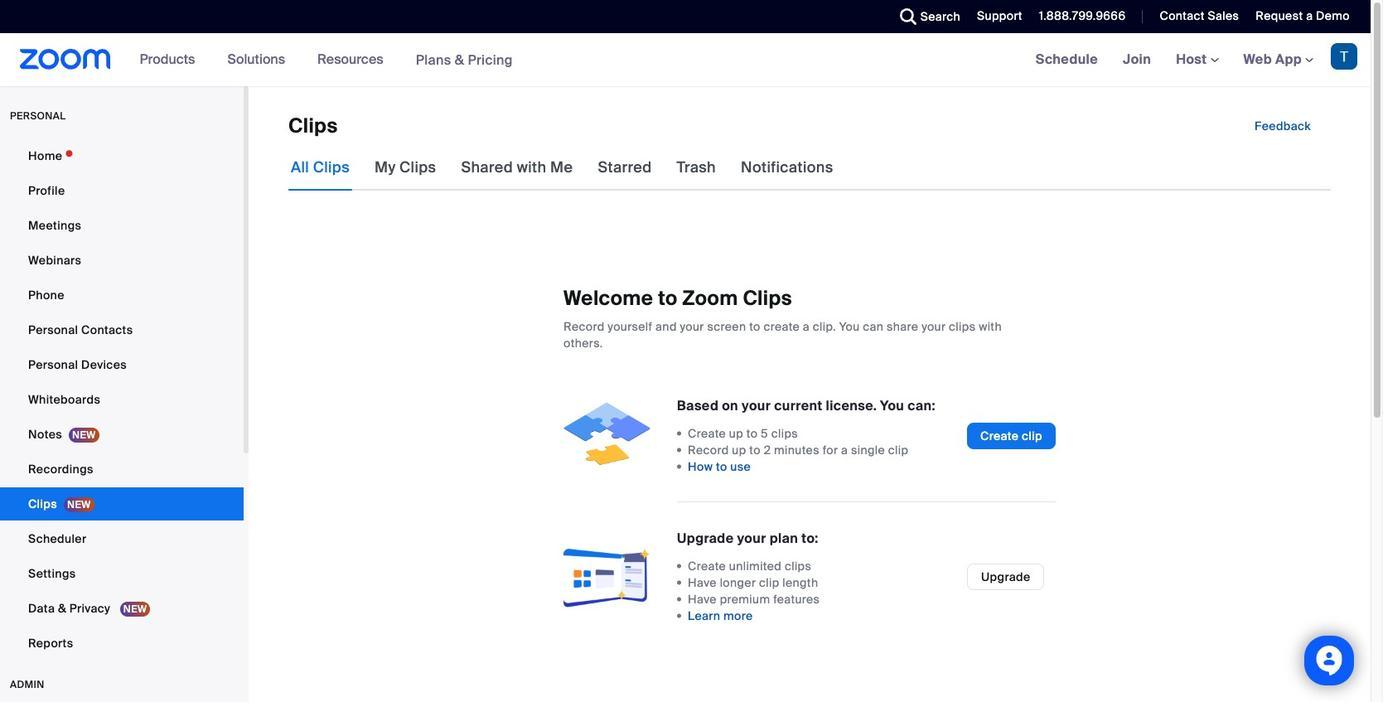 Task type: locate. For each thing, give the bounding box(es) containing it.
all
[[291, 158, 309, 177]]

up up the use
[[732, 443, 747, 458]]

0 vertical spatial up
[[729, 426, 744, 441]]

upgrade button
[[968, 563, 1045, 590]]

0 vertical spatial have
[[688, 575, 717, 590]]

2 horizontal spatial clip
[[1022, 428, 1043, 443]]

host button
[[1177, 51, 1219, 68]]

0 vertical spatial a
[[1307, 8, 1314, 23]]

welcome
[[564, 285, 654, 311]]

clips up create
[[743, 285, 793, 311]]

create
[[688, 426, 726, 441], [981, 428, 1019, 443], [688, 559, 726, 574]]

products button
[[140, 33, 203, 86]]

to left 2
[[750, 443, 761, 458]]

record up others.
[[564, 319, 605, 334]]

0 vertical spatial clips
[[949, 319, 976, 334]]

1 vertical spatial &
[[58, 601, 66, 616]]

clips inside 'link'
[[28, 497, 57, 512]]

0 vertical spatial upgrade
[[677, 530, 734, 547]]

create unlimited clips
[[688, 559, 812, 574]]

upgrade your plan to:
[[677, 530, 819, 547]]

0 vertical spatial &
[[455, 51, 465, 68]]

record
[[564, 319, 605, 334], [688, 443, 729, 458]]

meetings link
[[0, 209, 244, 242]]

with
[[517, 158, 547, 177], [979, 319, 1002, 334]]

whiteboards
[[28, 392, 100, 407]]

1 vertical spatial a
[[803, 319, 810, 334]]

products
[[140, 51, 195, 68]]

you left can
[[840, 319, 860, 334]]

0 horizontal spatial clip
[[759, 575, 780, 590]]

0 horizontal spatial upgrade
[[677, 530, 734, 547]]

feedback button
[[1242, 113, 1325, 139]]

personal up whiteboards
[[28, 357, 78, 372]]

to
[[658, 285, 678, 311], [750, 319, 761, 334], [747, 426, 758, 441], [750, 443, 761, 458], [716, 459, 728, 474]]

1 horizontal spatial you
[[881, 397, 905, 415]]

1 vertical spatial upgrade
[[982, 569, 1031, 584]]

to up "and"
[[658, 285, 678, 311]]

your right share
[[922, 319, 946, 334]]

clips up length
[[785, 559, 812, 574]]

clips right share
[[949, 319, 976, 334]]

0 vertical spatial record
[[564, 319, 605, 334]]

1 have from the top
[[688, 575, 717, 590]]

clip inside create clip button
[[1022, 428, 1043, 443]]

license.
[[826, 397, 877, 415]]

clips right 5
[[772, 426, 798, 441]]

0 horizontal spatial record
[[564, 319, 605, 334]]

1 vertical spatial personal
[[28, 357, 78, 372]]

shared with me
[[461, 158, 573, 177]]

whiteboards link
[[0, 383, 244, 416]]

a left 'clip.'
[[803, 319, 810, 334]]

notes link
[[0, 418, 244, 451]]

0 horizontal spatial you
[[840, 319, 860, 334]]

to left 5
[[747, 426, 758, 441]]

you
[[840, 319, 860, 334], [881, 397, 905, 415]]

personal down phone at the top left of page
[[28, 323, 78, 337]]

0 horizontal spatial &
[[58, 601, 66, 616]]

1 vertical spatial up
[[732, 443, 747, 458]]

schedule
[[1036, 51, 1099, 68]]

you inside welcome to zoom clips record yourself and your screen to create a clip. you can share your clips with others.
[[840, 319, 860, 334]]

upgrade for upgrade your plan to:
[[677, 530, 734, 547]]

5
[[761, 426, 769, 441]]

recordings
[[28, 462, 93, 477]]

product information navigation
[[127, 33, 526, 87]]

0 horizontal spatial with
[[517, 158, 547, 177]]

clips
[[949, 319, 976, 334], [772, 426, 798, 441], [785, 559, 812, 574]]

support link
[[965, 0, 1027, 33], [978, 8, 1023, 23]]

& right plans
[[455, 51, 465, 68]]

home link
[[0, 139, 244, 172]]

learn more
[[688, 609, 753, 623]]

2 personal from the top
[[28, 357, 78, 372]]

for
[[823, 443, 838, 458]]

learn
[[688, 609, 721, 623]]

record up to 2 minutes for a single clip
[[688, 443, 909, 458]]

1 vertical spatial record
[[688, 443, 729, 458]]

create for upgrade your plan to:
[[688, 559, 726, 574]]

longer
[[720, 575, 756, 590]]

1.888.799.9666 button
[[1027, 0, 1130, 33], [1040, 8, 1126, 23]]

& inside the personal menu menu
[[58, 601, 66, 616]]

devices
[[81, 357, 127, 372]]

shared
[[461, 158, 513, 177]]

clips up scheduler
[[28, 497, 57, 512]]

trash
[[677, 158, 716, 177]]

& right data
[[58, 601, 66, 616]]

1 horizontal spatial &
[[455, 51, 465, 68]]

sales
[[1208, 8, 1240, 23]]

& for pricing
[[455, 51, 465, 68]]

1 vertical spatial have
[[688, 592, 717, 607]]

unlimited
[[729, 559, 782, 574]]

use
[[731, 459, 751, 474]]

create inside button
[[981, 428, 1019, 443]]

resources button
[[318, 33, 391, 86]]

scheduler link
[[0, 522, 244, 555]]

clips
[[289, 113, 338, 138], [313, 158, 350, 177], [400, 158, 436, 177], [743, 285, 793, 311], [28, 497, 57, 512]]

1 horizontal spatial record
[[688, 443, 729, 458]]

1 vertical spatial with
[[979, 319, 1002, 334]]

0 horizontal spatial a
[[803, 319, 810, 334]]

a right for
[[842, 443, 848, 458]]

banner
[[0, 33, 1371, 87]]

with inside welcome to zoom clips record yourself and your screen to create a clip. you can share your clips with others.
[[979, 319, 1002, 334]]

1 horizontal spatial with
[[979, 319, 1002, 334]]

up left 5
[[729, 426, 744, 441]]

shared with me tab
[[459, 144, 576, 191]]

have for have premium features
[[688, 592, 717, 607]]

1 vertical spatial you
[[881, 397, 905, 415]]

upgrade for upgrade
[[982, 569, 1031, 584]]

clip.
[[813, 319, 837, 334]]

solutions button
[[228, 33, 293, 86]]

a
[[1307, 8, 1314, 23], [803, 319, 810, 334], [842, 443, 848, 458]]

share
[[887, 319, 919, 334]]

to left the use
[[716, 459, 728, 474]]

my clips
[[375, 158, 436, 177]]

2 have from the top
[[688, 592, 717, 607]]

request a demo link
[[1244, 0, 1371, 33], [1256, 8, 1351, 23]]

upgrade inside button
[[982, 569, 1031, 584]]

create clip button
[[968, 422, 1056, 449]]

notes
[[28, 427, 62, 442]]

and
[[656, 319, 677, 334]]

contact sales link
[[1148, 0, 1244, 33], [1160, 8, 1240, 23]]

upgrade
[[677, 530, 734, 547], [982, 569, 1031, 584]]

profile
[[28, 183, 65, 198]]

1 personal from the top
[[28, 323, 78, 337]]

meetings navigation
[[1024, 33, 1371, 87]]

record up how
[[688, 443, 729, 458]]

admin
[[10, 678, 45, 691]]

all clips tab
[[289, 144, 352, 191]]

0 vertical spatial you
[[840, 319, 860, 334]]

reports
[[28, 636, 73, 651]]

& for privacy
[[58, 601, 66, 616]]

a left demo
[[1307, 8, 1314, 23]]

app
[[1276, 51, 1302, 68]]

you left can:
[[881, 397, 905, 415]]

1 horizontal spatial upgrade
[[982, 569, 1031, 584]]

0 vertical spatial with
[[517, 158, 547, 177]]

with inside tab
[[517, 158, 547, 177]]

demo
[[1317, 8, 1351, 23]]

privacy
[[69, 601, 110, 616]]

my
[[375, 158, 396, 177]]

0 vertical spatial personal
[[28, 323, 78, 337]]

settings
[[28, 566, 76, 581]]

& inside "product information" navigation
[[455, 51, 465, 68]]

personal
[[28, 323, 78, 337], [28, 357, 78, 372]]

have for have longer clip length
[[688, 575, 717, 590]]

contact sales
[[1160, 8, 1240, 23]]

up
[[729, 426, 744, 441], [732, 443, 747, 458]]

2 vertical spatial a
[[842, 443, 848, 458]]



Task type: vqa. For each thing, say whether or not it's contained in the screenshot.
You have no collaboration devices configured on your account. See THIS LINK for more information about Zoom for Home devices.
no



Task type: describe. For each thing, give the bounding box(es) containing it.
trash tab
[[675, 144, 719, 191]]

webinars link
[[0, 244, 244, 277]]

can:
[[908, 397, 936, 415]]

how to use button
[[688, 458, 751, 475]]

home
[[28, 148, 62, 163]]

clips right all
[[313, 158, 350, 177]]

to:
[[802, 530, 819, 547]]

data & privacy link
[[0, 592, 244, 625]]

profile link
[[0, 174, 244, 207]]

support
[[978, 8, 1023, 23]]

plans
[[416, 51, 451, 68]]

clips inside welcome to zoom clips record yourself and your screen to create a clip. you can share your clips with others.
[[949, 319, 976, 334]]

to left create
[[750, 319, 761, 334]]

zoom
[[683, 285, 738, 311]]

up for create
[[729, 426, 744, 441]]

create up to 5 clips
[[688, 426, 798, 441]]

request
[[1256, 8, 1304, 23]]

tabs of clips tab list
[[289, 144, 836, 191]]

2 vertical spatial clips
[[785, 559, 812, 574]]

minutes
[[774, 443, 820, 458]]

contacts
[[81, 323, 133, 337]]

starred
[[598, 158, 652, 177]]

your right on
[[742, 397, 771, 415]]

notifications
[[741, 158, 834, 177]]

current
[[775, 397, 823, 415]]

how to use
[[688, 459, 751, 474]]

length
[[783, 575, 819, 590]]

scheduler
[[28, 531, 87, 546]]

clips up the all clips tab
[[289, 113, 338, 138]]

clips inside welcome to zoom clips record yourself and your screen to create a clip. you can share your clips with others.
[[743, 285, 793, 311]]

screen
[[708, 319, 747, 334]]

1 horizontal spatial a
[[842, 443, 848, 458]]

others.
[[564, 336, 603, 351]]

personal for personal contacts
[[28, 323, 78, 337]]

more
[[724, 609, 753, 623]]

request a demo
[[1256, 8, 1351, 23]]

personal menu menu
[[0, 139, 244, 662]]

search
[[921, 9, 961, 24]]

meetings
[[28, 218, 81, 233]]

resources
[[318, 51, 384, 68]]

web app button
[[1244, 51, 1314, 68]]

feedback
[[1255, 119, 1312, 133]]

personal devices
[[28, 357, 127, 372]]

create for based on your current license. you can:
[[688, 426, 726, 441]]

2
[[764, 443, 771, 458]]

host
[[1177, 51, 1211, 68]]

1.888.799.9666
[[1040, 8, 1126, 23]]

create clip
[[981, 428, 1043, 443]]

clips right my
[[400, 158, 436, 177]]

search button
[[888, 0, 965, 33]]

reports link
[[0, 627, 244, 660]]

me
[[551, 158, 573, 177]]

join
[[1123, 51, 1152, 68]]

your up create unlimited clips
[[737, 530, 767, 547]]

recordings link
[[0, 453, 244, 486]]

welcome to zoom clips record yourself and your screen to create a clip. you can share your clips with others.
[[564, 285, 1002, 351]]

based on your current license. you can:
[[677, 397, 936, 415]]

personal contacts
[[28, 323, 133, 337]]

record inside welcome to zoom clips record yourself and your screen to create a clip. you can share your clips with others.
[[564, 319, 605, 334]]

profile picture image
[[1332, 43, 1358, 70]]

your right "and"
[[680, 319, 705, 334]]

personal devices link
[[0, 348, 244, 381]]

all clips
[[291, 158, 350, 177]]

yourself
[[608, 319, 653, 334]]

premium
[[720, 592, 771, 607]]

phone
[[28, 288, 64, 303]]

webinars
[[28, 253, 81, 268]]

learn more button
[[688, 608, 753, 624]]

to inside "button"
[[716, 459, 728, 474]]

zoom logo image
[[20, 49, 111, 70]]

up for record
[[732, 443, 747, 458]]

plan
[[770, 530, 799, 547]]

contact
[[1160, 8, 1205, 23]]

on
[[722, 397, 739, 415]]

based
[[677, 397, 719, 415]]

my clips tab
[[372, 144, 439, 191]]

plans & pricing
[[416, 51, 513, 68]]

2 horizontal spatial a
[[1307, 8, 1314, 23]]

1 horizontal spatial clip
[[889, 443, 909, 458]]

1 vertical spatial clips
[[772, 426, 798, 441]]

have longer clip length
[[688, 575, 819, 590]]

have premium features
[[688, 592, 820, 607]]

a inside welcome to zoom clips record yourself and your screen to create a clip. you can share your clips with others.
[[803, 319, 810, 334]]

can
[[863, 319, 884, 334]]

pricing
[[468, 51, 513, 68]]

single
[[851, 443, 886, 458]]

features
[[774, 592, 820, 607]]

schedule link
[[1024, 33, 1111, 86]]

web app
[[1244, 51, 1302, 68]]

phone link
[[0, 279, 244, 312]]

settings link
[[0, 557, 244, 590]]

starred tab
[[596, 144, 655, 191]]

personal for personal devices
[[28, 357, 78, 372]]

personal
[[10, 109, 66, 123]]

personal contacts link
[[0, 313, 244, 347]]

banner containing products
[[0, 33, 1371, 87]]

solutions
[[228, 51, 285, 68]]



